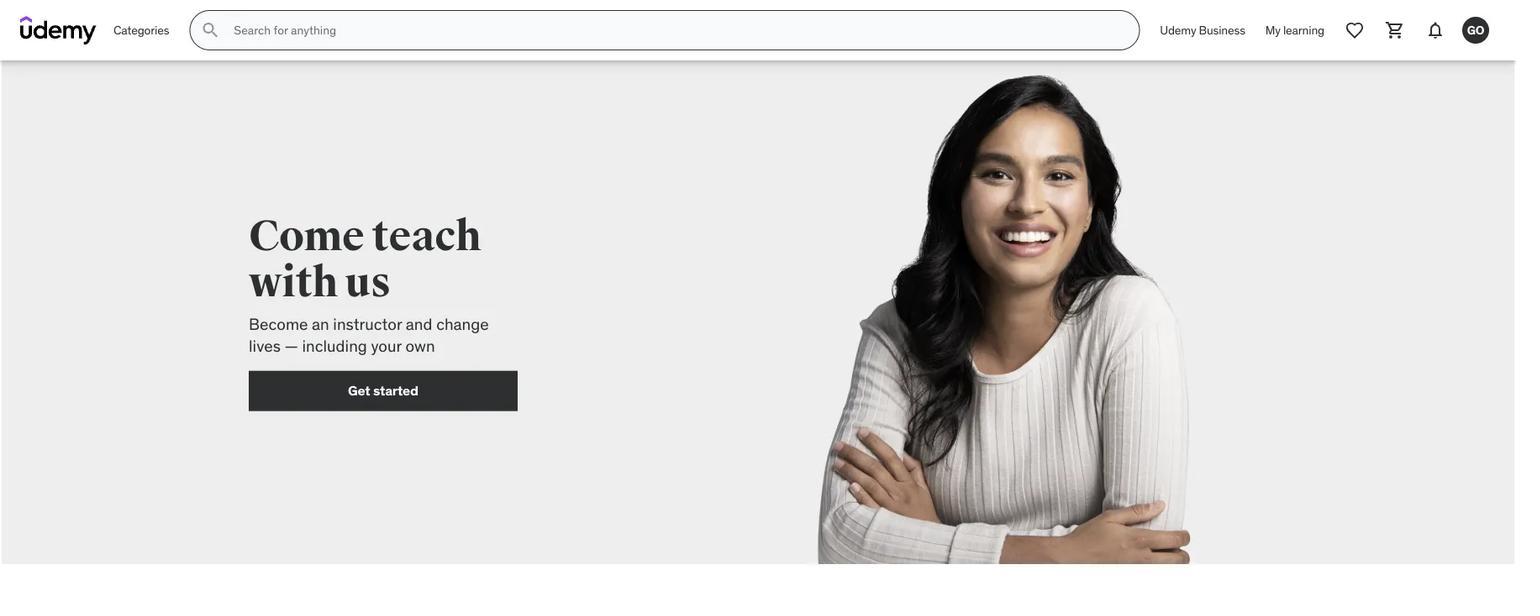 Task type: vqa. For each thing, say whether or not it's contained in the screenshot.
the —
yes



Task type: locate. For each thing, give the bounding box(es) containing it.
notifications image
[[1426, 20, 1446, 40]]

udemy
[[1161, 22, 1197, 38]]

come teach with us become an instructor and change lives — including your own
[[249, 210, 489, 357]]

udemy business link
[[1150, 10, 1256, 50]]

become
[[249, 314, 308, 334]]

with
[[249, 257, 338, 309]]

change
[[436, 314, 489, 334]]

get
[[348, 383, 370, 400]]

lives
[[249, 336, 281, 357]]

your
[[371, 336, 402, 357]]

udemy image
[[20, 16, 97, 45]]

categories
[[114, 22, 169, 38]]

us
[[346, 257, 391, 309]]

business
[[1199, 22, 1246, 38]]

including
[[302, 336, 367, 357]]

an
[[312, 314, 329, 334]]

come
[[249, 210, 364, 263]]

learning
[[1284, 22, 1325, 38]]

categories button
[[103, 10, 179, 50]]



Task type: describe. For each thing, give the bounding box(es) containing it.
get started
[[348, 383, 419, 400]]

get started link
[[249, 371, 518, 412]]

submit search image
[[200, 20, 221, 40]]

go link
[[1456, 10, 1497, 50]]

my learning
[[1266, 22, 1325, 38]]

go
[[1468, 22, 1485, 37]]

instructor
[[333, 314, 402, 334]]

started
[[373, 383, 419, 400]]

own
[[406, 336, 435, 357]]

shopping cart with 0 items image
[[1386, 20, 1406, 40]]

Search for anything text field
[[231, 16, 1119, 45]]

wishlist image
[[1345, 20, 1365, 40]]

—
[[285, 336, 298, 357]]

and
[[406, 314, 433, 334]]

my learning link
[[1256, 10, 1335, 50]]

my
[[1266, 22, 1281, 38]]

teach
[[372, 210, 481, 263]]

udemy business
[[1161, 22, 1246, 38]]



